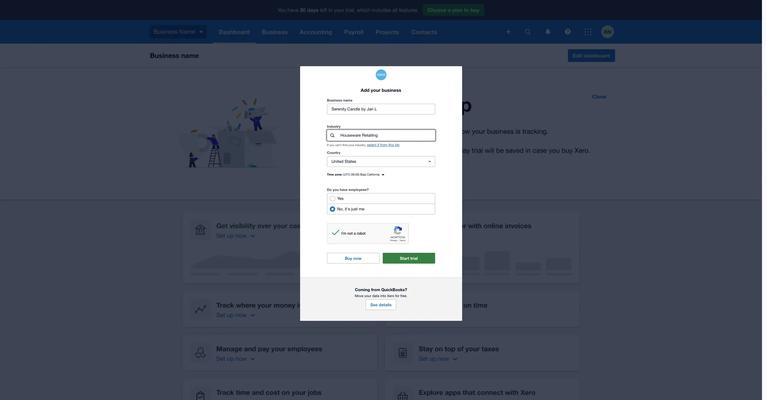 Task type: locate. For each thing, give the bounding box(es) containing it.
details
[[379, 303, 392, 307]]

have
[[340, 188, 348, 192]]

you right do
[[333, 188, 339, 192]]

country
[[327, 151, 341, 155]]

for
[[395, 294, 400, 298]]

baja
[[361, 173, 366, 176]]

you right if
[[330, 144, 335, 147]]

you for have
[[333, 188, 339, 192]]

just
[[351, 207, 358, 212]]

1 vertical spatial from
[[371, 287, 380, 292]]

now
[[354, 256, 362, 261]]

select it from this list button
[[367, 143, 400, 147]]

business
[[382, 87, 402, 93]]

0 vertical spatial your
[[371, 87, 381, 93]]

add your business
[[361, 87, 402, 93]]

data
[[373, 294, 380, 298]]

your
[[371, 87, 381, 93], [349, 144, 354, 147], [365, 294, 372, 298]]

name
[[343, 98, 353, 103]]

you inside the if you can't find your industry, select it from this list
[[330, 144, 335, 147]]

coming
[[355, 287, 370, 292]]

0 vertical spatial you
[[330, 144, 335, 147]]

from right it on the left top
[[381, 143, 388, 147]]

0 vertical spatial from
[[381, 143, 388, 147]]

from
[[381, 143, 388, 147], [371, 287, 380, 292]]

08:00)
[[351, 173, 360, 176]]

your inside coming from quickbooks? move your data into xero for free.
[[365, 294, 372, 298]]

your for quickbooks?
[[365, 294, 372, 298]]

your right add
[[371, 87, 381, 93]]

buy now button
[[327, 253, 380, 264]]

employees?
[[349, 188, 369, 192]]

1 vertical spatial you
[[333, 188, 339, 192]]

start trial
[[400, 256, 418, 261]]

your right find
[[349, 144, 354, 147]]

2 vertical spatial your
[[365, 294, 372, 298]]

yes
[[338, 196, 344, 201]]

zone:
[[335, 173, 343, 176]]

you
[[330, 144, 335, 147], [333, 188, 339, 192]]

me
[[359, 207, 365, 212]]

quickbooks?
[[382, 287, 407, 292]]

from up data
[[371, 287, 380, 292]]

your left data
[[365, 294, 372, 298]]

your inside the if you can't find your industry, select it from this list
[[349, 144, 354, 147]]

1 vertical spatial your
[[349, 144, 354, 147]]



Task type: vqa. For each thing, say whether or not it's contained in the screenshot.
payable associated with Employee Deductions payable
no



Task type: describe. For each thing, give the bounding box(es) containing it.
you for can't
[[330, 144, 335, 147]]

start trial button
[[383, 253, 435, 264]]

(utc-
[[344, 173, 351, 176]]

from inside coming from quickbooks? move your data into xero for free.
[[371, 287, 380, 292]]

industry,
[[355, 144, 366, 147]]

california
[[367, 173, 380, 176]]

no,
[[338, 207, 344, 212]]

it
[[378, 143, 380, 147]]

clear image
[[425, 156, 435, 167]]

xero
[[387, 294, 395, 298]]

free.
[[401, 294, 408, 298]]

Business name field
[[328, 104, 435, 114]]

buy now
[[345, 256, 362, 261]]

this
[[389, 143, 394, 147]]

search icon image
[[331, 134, 335, 138]]

see details button
[[366, 300, 397, 310]]

coming from quickbooks? move your data into xero for free.
[[355, 287, 408, 298]]

if you can't find your industry, select it from this list
[[327, 143, 400, 147]]

see
[[371, 303, 378, 307]]

time
[[327, 173, 334, 176]]

time zone: (utc-08:00) baja california
[[327, 173, 380, 176]]

find
[[343, 144, 348, 147]]

no, it's just me
[[338, 207, 365, 212]]

start
[[400, 256, 410, 261]]

do
[[327, 188, 332, 192]]

do you have employees?
[[327, 188, 369, 192]]

select
[[367, 143, 377, 147]]

business name
[[327, 98, 353, 103]]

do you have employees? group
[[327, 193, 435, 215]]

move
[[355, 294, 364, 298]]

business
[[327, 98, 342, 103]]

list
[[395, 143, 400, 147]]

Country field
[[328, 157, 422, 167]]

Industry field
[[340, 130, 435, 141]]

buy
[[345, 256, 352, 261]]

can't
[[335, 144, 342, 147]]

if
[[327, 144, 329, 147]]

add
[[361, 87, 370, 93]]

industry
[[327, 124, 341, 129]]

see details
[[371, 303, 392, 307]]

it's
[[345, 207, 350, 212]]

xero image
[[376, 69, 387, 80]]

your for can't
[[349, 144, 354, 147]]

trial
[[411, 256, 418, 261]]

into
[[381, 294, 386, 298]]



